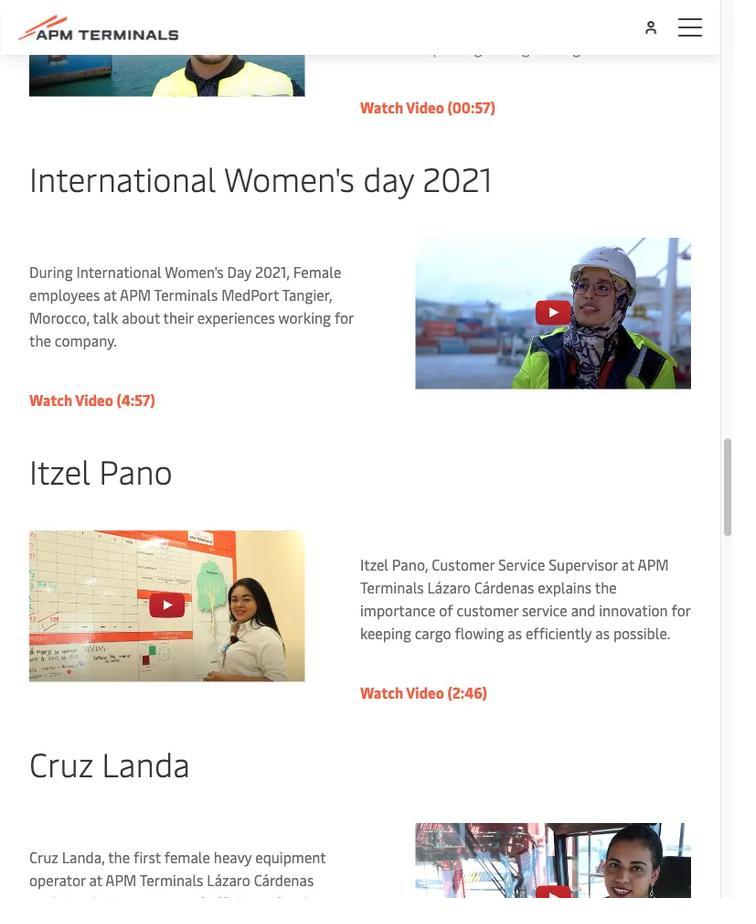 Task type: locate. For each thing, give the bounding box(es) containing it.
0 horizontal spatial cárdenas
[[254, 871, 314, 891]]

importance
[[361, 601, 436, 621], [112, 894, 187, 899]]

as right the flowing
[[508, 624, 523, 644]]

2 horizontal spatial for
[[672, 601, 691, 621]]

explains
[[539, 578, 592, 598], [29, 894, 83, 899]]

2 vertical spatial apm
[[106, 871, 137, 891]]

0 horizontal spatial at
[[89, 871, 102, 891]]

0 vertical spatial explains
[[539, 578, 592, 598]]

morocco,
[[29, 308, 90, 328]]

women's
[[224, 156, 355, 201], [165, 263, 224, 282]]

0 vertical spatial for
[[335, 308, 354, 328]]

1 vertical spatial of
[[191, 894, 205, 899]]

0 vertical spatial importance
[[361, 601, 436, 621]]

1 vertical spatial video
[[75, 391, 113, 410]]

cruz
[[29, 742, 94, 787], [29, 848, 58, 868]]

2021
[[423, 156, 493, 201]]

for
[[335, 308, 354, 328], [672, 601, 691, 621], [276, 894, 295, 899]]

during
[[29, 263, 73, 282]]

video
[[407, 98, 445, 117], [75, 391, 113, 410], [407, 684, 445, 703]]

0 vertical spatial terminals
[[154, 285, 218, 305]]

womens day image
[[416, 238, 692, 390]]

explains down the operator in the bottom of the page
[[29, 894, 83, 899]]

0 vertical spatial video
[[407, 98, 445, 117]]

itzel inside itzel pano, customer service supervisor at apm terminals lázaro cárdenas explains the importance of customer service and innovation for keeping cargo flowing as efficiently as possible.
[[361, 555, 389, 575]]

as
[[508, 624, 523, 644], [596, 624, 610, 644]]

innovation
[[600, 601, 669, 621]]

1 vertical spatial watch
[[29, 391, 72, 410]]

during international women's day 2021, female employees at apm terminals medport tangier, morocco, talk about their experiences working for the company.
[[29, 263, 354, 351]]

international
[[29, 156, 216, 201], [76, 263, 162, 282]]

1 horizontal spatial lázaro
[[428, 578, 471, 598]]

itzel image
[[29, 531, 305, 683]]

0 horizontal spatial explains
[[29, 894, 83, 899]]

0 vertical spatial apm
[[120, 285, 151, 305]]

customer
[[432, 555, 495, 575]]

0 vertical spatial lázaro
[[428, 578, 471, 598]]

for for women's
[[335, 308, 354, 328]]

2 cruz from the top
[[29, 848, 58, 868]]

1 vertical spatial for
[[672, 601, 691, 621]]

lázaro down customer
[[428, 578, 471, 598]]

1 vertical spatial itzel
[[361, 555, 389, 575]]

cruz landa
[[29, 742, 190, 787]]

cruz up the operator in the bottom of the page
[[29, 848, 58, 868]]

0 horizontal spatial as
[[508, 624, 523, 644]]

of up the cargo
[[440, 601, 454, 621]]

employees
[[29, 285, 100, 305]]

1 vertical spatial explains
[[29, 894, 83, 899]]

the
[[29, 331, 51, 351], [596, 578, 618, 598], [108, 848, 130, 868], [86, 894, 108, 899]]

and
[[572, 601, 596, 621]]

day
[[228, 263, 252, 282]]

video left (2:46)
[[407, 684, 445, 703]]

1 horizontal spatial at
[[104, 285, 117, 305]]

importance down first on the bottom left of the page
[[112, 894, 187, 899]]

female
[[165, 848, 210, 868]]

explains inside cruz landa, the first female heavy equipment operator at apm terminals lázaro cárdenas explains the importance of efficiency for t
[[29, 894, 83, 899]]

1 vertical spatial apm
[[638, 555, 670, 575]]

1 horizontal spatial importance
[[361, 601, 436, 621]]

international women's day 2021
[[29, 156, 493, 201]]

at inside cruz landa, the first female heavy equipment operator at apm terminals lázaro cárdenas explains the importance of efficiency for t
[[89, 871, 102, 891]]

0 horizontal spatial of
[[191, 894, 205, 899]]

of down female
[[191, 894, 205, 899]]

apm down first on the bottom left of the page
[[106, 871, 137, 891]]

2 vertical spatial watch
[[361, 684, 404, 703]]

at
[[104, 285, 117, 305], [622, 555, 635, 575], [89, 871, 102, 891]]

1 cruz from the top
[[29, 742, 94, 787]]

at up talk
[[104, 285, 117, 305]]

terminals inside itzel pano, customer service supervisor at apm terminals lázaro cárdenas explains the importance of customer service and innovation for keeping cargo flowing as efficiently as possible.
[[361, 578, 424, 598]]

cárdenas
[[475, 578, 535, 598], [254, 871, 314, 891]]

as down the and
[[596, 624, 610, 644]]

terminals inside cruz landa, the first female heavy equipment operator at apm terminals lázaro cárdenas explains the importance of efficiency for t
[[140, 871, 204, 891]]

of inside itzel pano, customer service supervisor at apm terminals lázaro cárdenas explains the importance of customer service and innovation for keeping cargo flowing as efficiently as possible.
[[440, 601, 454, 621]]

0 horizontal spatial itzel
[[29, 449, 91, 494]]

lázaro
[[428, 578, 471, 598], [207, 871, 251, 891]]

1 horizontal spatial as
[[596, 624, 610, 644]]

lázaro inside itzel pano, customer service supervisor at apm terminals lázaro cárdenas explains the importance of customer service and innovation for keeping cargo flowing as efficiently as possible.
[[428, 578, 471, 598]]

1 horizontal spatial itzel
[[361, 555, 389, 575]]

importance up keeping
[[361, 601, 436, 621]]

2 vertical spatial video
[[407, 684, 445, 703]]

for inside itzel pano, customer service supervisor at apm terminals lázaro cárdenas explains the importance of customer service and innovation for keeping cargo flowing as efficiently as possible.
[[672, 601, 691, 621]]

for right working
[[335, 308, 354, 328]]

for inside during international women's day 2021, female employees at apm terminals medport tangier, morocco, talk about their experiences working for the company.
[[335, 308, 354, 328]]

first
[[134, 848, 161, 868]]

cruz left landa
[[29, 742, 94, 787]]

2 vertical spatial at
[[89, 871, 102, 891]]

0 horizontal spatial lázaro
[[207, 871, 251, 891]]

itzel pano
[[29, 449, 173, 494]]

cárdenas inside itzel pano, customer service supervisor at apm terminals lázaro cárdenas explains the importance of customer service and innovation for keeping cargo flowing as efficiently as possible.
[[475, 578, 535, 598]]

apm up innovation
[[638, 555, 670, 575]]

0 vertical spatial cruz
[[29, 742, 94, 787]]

apm up about
[[120, 285, 151, 305]]

0 vertical spatial at
[[104, 285, 117, 305]]

itzel left the pano
[[29, 449, 91, 494]]

1 vertical spatial terminals
[[361, 578, 424, 598]]

2 vertical spatial terminals
[[140, 871, 204, 891]]

itzel pano, customer service supervisor at apm terminals lázaro cárdenas explains the importance of customer service and innovation for keeping cargo flowing as efficiently as possible.
[[361, 555, 691, 644]]

cruz inside cruz landa, the first female heavy equipment operator at apm terminals lázaro cárdenas explains the importance of efficiency for t
[[29, 848, 58, 868]]

video for women's
[[75, 391, 113, 410]]

1 vertical spatial cruz
[[29, 848, 58, 868]]

1 vertical spatial cárdenas
[[254, 871, 314, 891]]

1 horizontal spatial of
[[440, 601, 454, 621]]

video left (4:57)
[[75, 391, 113, 410]]

pano
[[99, 449, 173, 494]]

itzel
[[29, 449, 91, 494], [361, 555, 389, 575]]

cárdenas up customer
[[475, 578, 535, 598]]

watch down company. on the top left of page
[[29, 391, 72, 410]]

talk
[[93, 308, 118, 328]]

for down equipment
[[276, 894, 295, 899]]

1 vertical spatial importance
[[112, 894, 187, 899]]

1 horizontal spatial for
[[335, 308, 354, 328]]

watch
[[361, 98, 404, 117], [29, 391, 72, 410], [361, 684, 404, 703]]

for right innovation
[[672, 601, 691, 621]]

2 horizontal spatial at
[[622, 555, 635, 575]]

0 vertical spatial itzel
[[29, 449, 91, 494]]

explains down the supervisor in the right bottom of the page
[[539, 578, 592, 598]]

1 horizontal spatial cárdenas
[[475, 578, 535, 598]]

1 vertical spatial at
[[622, 555, 635, 575]]

saba image
[[29, 0, 305, 97]]

explains inside itzel pano, customer service supervisor at apm terminals lázaro cárdenas explains the importance of customer service and innovation for keeping cargo flowing as efficiently as possible.
[[539, 578, 592, 598]]

flowing
[[455, 624, 505, 644]]

medport
[[222, 285, 279, 305]]

of inside cruz landa, the first female heavy equipment operator at apm terminals lázaro cárdenas explains the importance of efficiency for t
[[191, 894, 205, 899]]

the down morocco,
[[29, 331, 51, 351]]

service
[[499, 555, 546, 575]]

terminals down pano,
[[361, 578, 424, 598]]

(00:57)
[[448, 98, 496, 117]]

0 vertical spatial of
[[440, 601, 454, 621]]

watch video (2:46) link
[[361, 684, 488, 703]]

(2:46)
[[448, 684, 488, 703]]

at down landa,
[[89, 871, 102, 891]]

company.
[[55, 331, 117, 351]]

watch for pano
[[361, 684, 404, 703]]

cárdenas inside cruz landa, the first female heavy equipment operator at apm terminals lázaro cárdenas explains the importance of efficiency for t
[[254, 871, 314, 891]]

2 vertical spatial for
[[276, 894, 295, 899]]

1 vertical spatial lázaro
[[207, 871, 251, 891]]

0 horizontal spatial for
[[276, 894, 295, 899]]

lázaro up 'efficiency'
[[207, 871, 251, 891]]

1 vertical spatial women's
[[165, 263, 224, 282]]

terminals up 'their'
[[154, 285, 218, 305]]

0 horizontal spatial importance
[[112, 894, 187, 899]]

video left (00:57)
[[407, 98, 445, 117]]

of
[[440, 601, 454, 621], [191, 894, 205, 899]]

1 vertical spatial international
[[76, 263, 162, 282]]

watch down keeping
[[361, 684, 404, 703]]

about
[[122, 308, 160, 328]]

itzel left pano,
[[361, 555, 389, 575]]

terminals down female
[[140, 871, 204, 891]]

the inside itzel pano, customer service supervisor at apm terminals lázaro cárdenas explains the importance of customer service and innovation for keeping cargo flowing as efficiently as possible.
[[596, 578, 618, 598]]

watch up day
[[361, 98, 404, 117]]

the up the and
[[596, 578, 618, 598]]

0 vertical spatial cárdenas
[[475, 578, 535, 598]]

working
[[279, 308, 331, 328]]

at right the supervisor in the right bottom of the page
[[622, 555, 635, 575]]

terminals
[[154, 285, 218, 305], [361, 578, 424, 598], [140, 871, 204, 891]]

cárdenas down equipment
[[254, 871, 314, 891]]

1 horizontal spatial explains
[[539, 578, 592, 598]]

apm
[[120, 285, 151, 305], [638, 555, 670, 575], [106, 871, 137, 891]]



Task type: vqa. For each thing, say whether or not it's contained in the screenshot.
ERROR
no



Task type: describe. For each thing, give the bounding box(es) containing it.
importance inside itzel pano, customer service supervisor at apm terminals lázaro cárdenas explains the importance of customer service and innovation for keeping cargo flowing as efficiently as possible.
[[361, 601, 436, 621]]

lázaro inside cruz landa, the first female heavy equipment operator at apm terminals lázaro cárdenas explains the importance of efficiency for t
[[207, 871, 251, 891]]

pano,
[[393, 555, 429, 575]]

possible.
[[614, 624, 671, 644]]

2021,
[[255, 263, 290, 282]]

cruz for cruz landa, the first female heavy equipment operator at apm terminals lázaro cárdenas explains the importance of efficiency for t
[[29, 848, 58, 868]]

itzel for itzel pano, customer service supervisor at apm terminals lázaro cárdenas explains the importance of customer service and innovation for keeping cargo flowing as efficiently as possible.
[[361, 555, 389, 575]]

keeping
[[361, 624, 412, 644]]

experiences
[[198, 308, 275, 328]]

supervisor
[[549, 555, 619, 575]]

the down landa,
[[86, 894, 108, 899]]

terminals inside during international women's day 2021, female employees at apm terminals medport tangier, morocco, talk about their experiences working for the company.
[[154, 285, 218, 305]]

watch video (00:57)
[[361, 98, 496, 117]]

female
[[293, 263, 342, 282]]

cruz for cruz landa
[[29, 742, 94, 787]]

cargo
[[415, 624, 452, 644]]

apm inside cruz landa, the first female heavy equipment operator at apm terminals lázaro cárdenas explains the importance of efficiency for t
[[106, 871, 137, 891]]

for for pano
[[672, 601, 691, 621]]

the inside during international women's day 2021, female employees at apm terminals medport tangier, morocco, talk about their experiences working for the company.
[[29, 331, 51, 351]]

0 vertical spatial watch
[[361, 98, 404, 117]]

2 as from the left
[[596, 624, 610, 644]]

at inside itzel pano, customer service supervisor at apm terminals lázaro cárdenas explains the importance of customer service and innovation for keeping cargo flowing as efficiently as possible.
[[622, 555, 635, 575]]

apm inside during international women's day 2021, female employees at apm terminals medport tangier, morocco, talk about their experiences working for the company.
[[120, 285, 151, 305]]

efficiency
[[209, 894, 272, 899]]

at inside during international women's day 2021, female employees at apm terminals medport tangier, morocco, talk about their experiences working for the company.
[[104, 285, 117, 305]]

watch for women's
[[29, 391, 72, 410]]

watch video (00:57) link
[[361, 98, 496, 117]]

watch video (4:57) link
[[29, 391, 155, 410]]

landa
[[102, 742, 190, 787]]

landa,
[[62, 848, 105, 868]]

(4:57)
[[117, 391, 155, 410]]

watch video (4:57)
[[29, 391, 155, 410]]

tangier,
[[282, 285, 332, 305]]

importance inside cruz landa, the first female heavy equipment operator at apm terminals lázaro cárdenas explains the importance of efficiency for t
[[112, 894, 187, 899]]

international inside during international women's day 2021, female employees at apm terminals medport tangier, morocco, talk about their experiences working for the company.
[[76, 263, 162, 282]]

customer
[[457, 601, 519, 621]]

video for pano
[[407, 684, 445, 703]]

apm inside itzel pano, customer service supervisor at apm terminals lázaro cárdenas explains the importance of customer service and innovation for keeping cargo flowing as efficiently as possible.
[[638, 555, 670, 575]]

0 vertical spatial international
[[29, 156, 216, 201]]

women's inside during international women's day 2021, female employees at apm terminals medport tangier, morocco, talk about their experiences working for the company.
[[165, 263, 224, 282]]

cruz landa, the first female heavy equipment operator at apm terminals lázaro cárdenas explains the importance of efficiency for t
[[29, 848, 326, 899]]

operator
[[29, 871, 86, 891]]

service
[[523, 601, 568, 621]]

watch video (2:46)
[[361, 684, 488, 703]]

equipment
[[256, 848, 326, 868]]

itzel for itzel pano
[[29, 449, 91, 494]]

the left first on the bottom left of the page
[[108, 848, 130, 868]]

heavy
[[214, 848, 252, 868]]

for inside cruz landa, the first female heavy equipment operator at apm terminals lázaro cárdenas explains the importance of efficiency for t
[[276, 894, 295, 899]]

cruz image
[[416, 824, 692, 899]]

day
[[364, 156, 414, 201]]

their
[[163, 308, 194, 328]]

0 vertical spatial women's
[[224, 156, 355, 201]]

efficiently
[[526, 624, 592, 644]]

1 as from the left
[[508, 624, 523, 644]]



